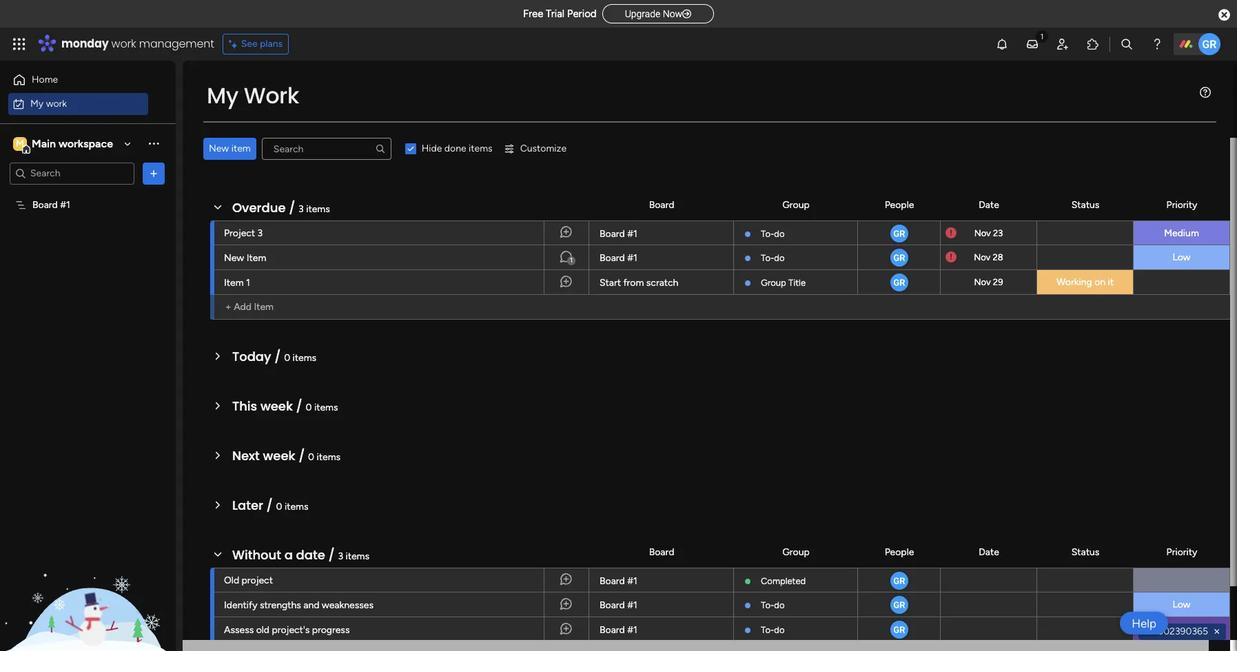 Task type: locate. For each thing, give the bounding box(es) containing it.
next week / 0 items
[[232, 448, 341, 465]]

3 to- from the top
[[761, 601, 775, 611]]

1 vertical spatial people
[[885, 547, 915, 558]]

items down this week / 0 items
[[317, 452, 341, 463]]

v2 overdue deadline image left nov 23
[[946, 227, 957, 240]]

now
[[663, 8, 683, 19]]

2 v2 overdue deadline image from the top
[[946, 251, 957, 264]]

0 vertical spatial people
[[885, 199, 915, 211]]

0 up next week / 0 items
[[306, 402, 312, 414]]

4 board #1 link from the top
[[598, 593, 726, 618]]

0 vertical spatial greg robinson image
[[889, 223, 910, 244]]

help
[[1133, 617, 1157, 631]]

overdue
[[232, 199, 286, 217]]

assess
[[224, 625, 254, 637]]

0 vertical spatial week
[[261, 398, 293, 415]]

notifications image
[[996, 37, 1010, 51]]

plans
[[260, 38, 283, 50]]

items up next week / 0 items
[[314, 402, 338, 414]]

my work
[[30, 98, 67, 109]]

1 vertical spatial week
[[263, 448, 296, 465]]

3
[[299, 203, 304, 215], [258, 228, 263, 239], [338, 551, 343, 563]]

v2 overdue deadline image
[[946, 227, 957, 240], [946, 251, 957, 264]]

item 1
[[224, 277, 250, 289]]

group
[[783, 199, 810, 211], [761, 278, 787, 288], [783, 547, 810, 558]]

3 greg robinson image from the top
[[889, 595, 910, 616]]

management
[[139, 36, 214, 52]]

today
[[232, 348, 271, 366]]

0 vertical spatial low
[[1173, 252, 1191, 263]]

new inside button
[[209, 143, 229, 154]]

3 nov from the top
[[975, 277, 991, 288]]

0 vertical spatial 1
[[570, 257, 573, 265]]

item
[[247, 252, 266, 264], [224, 277, 244, 289], [254, 301, 274, 313]]

main workspace
[[32, 137, 113, 150]]

medium
[[1165, 228, 1200, 239]]

lottie animation image
[[0, 512, 176, 652]]

0 vertical spatial item
[[247, 252, 266, 264]]

people for items
[[885, 199, 915, 211]]

workspace selection element
[[13, 136, 115, 153]]

2 priority from the top
[[1167, 547, 1198, 558]]

later / 0 items
[[232, 497, 309, 514]]

nov for nov 28
[[975, 252, 991, 263]]

items up the without a date / 3 items
[[285, 501, 309, 513]]

my left work
[[207, 80, 239, 111]]

0 vertical spatial work
[[111, 36, 136, 52]]

1 vertical spatial status
[[1072, 547, 1100, 558]]

2 vertical spatial group
[[783, 547, 810, 558]]

add
[[234, 301, 252, 313]]

1 board #1 link from the top
[[598, 221, 726, 246]]

identify
[[224, 600, 258, 612]]

1 horizontal spatial 3
[[299, 203, 304, 215]]

progress
[[312, 625, 350, 637]]

a
[[285, 547, 293, 564]]

low up high
[[1173, 599, 1191, 611]]

0 horizontal spatial 3
[[258, 228, 263, 239]]

today / 0 items
[[232, 348, 317, 366]]

completed
[[761, 577, 806, 587]]

priority
[[1167, 199, 1198, 211], [1167, 547, 1198, 558]]

my
[[207, 80, 239, 111], [30, 98, 44, 109]]

work down the home
[[46, 98, 67, 109]]

5 board #1 link from the top
[[598, 618, 726, 643]]

item up "+"
[[224, 277, 244, 289]]

id: 302390365 element
[[1139, 624, 1227, 641]]

people for /
[[885, 547, 915, 558]]

+
[[226, 301, 232, 313]]

board #1 for second board #1 link from the bottom
[[600, 600, 638, 612]]

date
[[979, 199, 1000, 211], [979, 547, 1000, 558]]

work right the monday
[[111, 36, 136, 52]]

board inside list box
[[32, 199, 58, 211]]

2 vertical spatial greg robinson image
[[889, 595, 910, 616]]

board #1
[[32, 199, 70, 211], [600, 228, 638, 240], [600, 252, 638, 264], [600, 576, 638, 588], [600, 600, 638, 612], [600, 625, 638, 637]]

2 board #1 link from the top
[[598, 246, 726, 270]]

status for /
[[1072, 547, 1100, 558]]

2 greg robinson image from the top
[[889, 571, 910, 592]]

scratch
[[647, 277, 679, 289]]

item right add
[[254, 301, 274, 313]]

week for this
[[261, 398, 293, 415]]

and
[[304, 600, 320, 612]]

0 down this week / 0 items
[[308, 452, 315, 463]]

+ add item
[[226, 301, 274, 313]]

hide
[[422, 143, 442, 154]]

0 vertical spatial date
[[979, 199, 1000, 211]]

board #1 link for project 3
[[598, 221, 726, 246]]

week right next
[[263, 448, 296, 465]]

week
[[261, 398, 293, 415], [263, 448, 296, 465]]

to-
[[761, 229, 775, 239], [761, 253, 775, 263], [761, 601, 775, 611], [761, 626, 775, 636]]

nov 28
[[975, 252, 1004, 263]]

remove image
[[1212, 627, 1223, 638]]

2 low from the top
[[1173, 599, 1191, 611]]

nov 29
[[975, 277, 1004, 288]]

items up this week / 0 items
[[293, 352, 317, 364]]

my for my work
[[30, 98, 44, 109]]

None search field
[[262, 138, 392, 160]]

1 do from the top
[[775, 229, 785, 239]]

0 vertical spatial group
[[783, 199, 810, 211]]

3 inside overdue / 3 items
[[299, 203, 304, 215]]

3 do from the top
[[775, 601, 785, 611]]

it
[[1109, 277, 1115, 288]]

menu image
[[1201, 87, 1212, 98]]

priority for /
[[1167, 547, 1198, 558]]

project 3
[[224, 228, 263, 239]]

old
[[224, 575, 239, 587]]

high
[[1172, 624, 1193, 636]]

3 right date
[[338, 551, 343, 563]]

new item
[[209, 143, 251, 154]]

v2 overdue deadline image left nov 28
[[946, 251, 957, 264]]

people
[[885, 199, 915, 211], [885, 547, 915, 558]]

1 nov from the top
[[975, 228, 992, 238]]

2 do from the top
[[775, 253, 785, 263]]

overdue / 3 items
[[232, 199, 330, 217]]

invite members image
[[1057, 37, 1070, 51]]

1 priority from the top
[[1167, 199, 1198, 211]]

my for my work
[[207, 80, 239, 111]]

new left 'item'
[[209, 143, 229, 154]]

new item button
[[203, 138, 256, 160]]

2 horizontal spatial 3
[[338, 551, 343, 563]]

items inside today / 0 items
[[293, 352, 317, 364]]

1 horizontal spatial work
[[111, 36, 136, 52]]

1 vertical spatial priority
[[1167, 547, 1198, 558]]

0 vertical spatial status
[[1072, 199, 1100, 211]]

nov left 23
[[975, 228, 992, 238]]

status for items
[[1072, 199, 1100, 211]]

2 to-do from the top
[[761, 253, 785, 263]]

work
[[111, 36, 136, 52], [46, 98, 67, 109]]

3 to-do from the top
[[761, 601, 785, 611]]

Search in workspace field
[[29, 166, 115, 181]]

3 right overdue
[[299, 203, 304, 215]]

board #1 link
[[598, 221, 726, 246], [598, 246, 726, 270], [598, 569, 726, 594], [598, 593, 726, 618], [598, 618, 726, 643]]

0 vertical spatial v2 overdue deadline image
[[946, 227, 957, 240]]

1 vertical spatial nov
[[975, 252, 991, 263]]

2 date from the top
[[979, 547, 1000, 558]]

new up item 1
[[224, 252, 244, 264]]

1 vertical spatial 3
[[258, 228, 263, 239]]

/
[[289, 199, 295, 217], [275, 348, 281, 366], [296, 398, 303, 415], [299, 448, 305, 465], [267, 497, 273, 514], [329, 547, 335, 564]]

2 vertical spatial nov
[[975, 277, 991, 288]]

Filter dashboard by text search field
[[262, 138, 392, 160]]

1 date from the top
[[979, 199, 1000, 211]]

302390365
[[1159, 626, 1209, 638]]

4 to- from the top
[[761, 626, 775, 636]]

0 vertical spatial new
[[209, 143, 229, 154]]

see
[[241, 38, 258, 50]]

my inside my work button
[[30, 98, 44, 109]]

item down project 3
[[247, 252, 266, 264]]

option
[[0, 192, 176, 195]]

help image
[[1151, 37, 1165, 51]]

0 right today
[[284, 352, 290, 364]]

lottie animation element
[[0, 512, 176, 652]]

2 to- from the top
[[761, 253, 775, 263]]

nov left 29
[[975, 277, 991, 288]]

1 vertical spatial greg robinson image
[[889, 571, 910, 592]]

1 vertical spatial v2 overdue deadline image
[[946, 251, 957, 264]]

board #1 for board #1 link associated with project 3
[[600, 228, 638, 240]]

status
[[1072, 199, 1100, 211], [1072, 547, 1100, 558]]

2 vertical spatial 3
[[338, 551, 343, 563]]

apps image
[[1087, 37, 1101, 51]]

1 v2 overdue deadline image from the top
[[946, 227, 957, 240]]

id: 302390365
[[1145, 626, 1209, 638]]

items right date
[[346, 551, 370, 563]]

4 to-do from the top
[[761, 626, 785, 636]]

items inside next week / 0 items
[[317, 452, 341, 463]]

see plans button
[[223, 34, 289, 54]]

nov left 28
[[975, 252, 991, 263]]

from
[[624, 277, 644, 289]]

items right done
[[469, 143, 493, 154]]

week right this
[[261, 398, 293, 415]]

1 vertical spatial date
[[979, 547, 1000, 558]]

/ up next week / 0 items
[[296, 398, 303, 415]]

3 inside the without a date / 3 items
[[338, 551, 343, 563]]

work inside button
[[46, 98, 67, 109]]

group title
[[761, 278, 806, 288]]

week for next
[[263, 448, 296, 465]]

1
[[570, 257, 573, 265], [246, 277, 250, 289]]

items
[[469, 143, 493, 154], [306, 203, 330, 215], [293, 352, 317, 364], [314, 402, 338, 414], [317, 452, 341, 463], [285, 501, 309, 513], [346, 551, 370, 563]]

0
[[284, 352, 290, 364], [306, 402, 312, 414], [308, 452, 315, 463], [276, 501, 282, 513]]

items right overdue
[[306, 203, 330, 215]]

date
[[296, 547, 325, 564]]

items inside later / 0 items
[[285, 501, 309, 513]]

1 vertical spatial work
[[46, 98, 67, 109]]

0 horizontal spatial work
[[46, 98, 67, 109]]

2 people from the top
[[885, 547, 915, 558]]

low
[[1173, 252, 1191, 263], [1173, 599, 1191, 611]]

1 vertical spatial 1
[[246, 277, 250, 289]]

1 status from the top
[[1072, 199, 1100, 211]]

nov
[[975, 228, 992, 238], [975, 252, 991, 263], [975, 277, 991, 288]]

my down the home
[[30, 98, 44, 109]]

2 status from the top
[[1072, 547, 1100, 558]]

trial
[[546, 8, 565, 20]]

3 right "project"
[[258, 228, 263, 239]]

0 vertical spatial nov
[[975, 228, 992, 238]]

board
[[32, 199, 58, 211], [649, 199, 675, 211], [600, 228, 625, 240], [600, 252, 625, 264], [649, 547, 675, 558], [600, 576, 625, 588], [600, 600, 625, 612], [600, 625, 625, 637]]

do
[[775, 229, 785, 239], [775, 253, 785, 263], [775, 601, 785, 611], [775, 626, 785, 636]]

low down medium
[[1173, 252, 1191, 263]]

board #1 list box
[[0, 190, 176, 403]]

0 vertical spatial 3
[[299, 203, 304, 215]]

working on it
[[1057, 277, 1115, 288]]

1 horizontal spatial my
[[207, 80, 239, 111]]

items inside the without a date / 3 items
[[346, 551, 370, 563]]

1 vertical spatial low
[[1173, 599, 1191, 611]]

group for items
[[783, 199, 810, 211]]

0 right later
[[276, 501, 282, 513]]

upgrade now
[[625, 8, 683, 19]]

#1
[[60, 199, 70, 211], [628, 228, 638, 240], [628, 252, 638, 264], [628, 576, 638, 588], [628, 600, 638, 612], [628, 625, 638, 637]]

nov for nov 29
[[975, 277, 991, 288]]

without a date / 3 items
[[232, 547, 370, 564]]

2 nov from the top
[[975, 252, 991, 263]]

project
[[242, 575, 273, 587]]

0 vertical spatial priority
[[1167, 199, 1198, 211]]

greg robinson image
[[1199, 33, 1221, 55], [889, 248, 910, 268], [889, 272, 910, 293], [889, 620, 910, 641]]

start from scratch link
[[598, 270, 726, 295]]

work
[[244, 80, 299, 111]]

1 vertical spatial new
[[224, 252, 244, 264]]

1 people from the top
[[885, 199, 915, 211]]

search image
[[375, 143, 386, 154]]

workspace options image
[[147, 137, 161, 151]]

1 horizontal spatial 1
[[570, 257, 573, 265]]

0 horizontal spatial my
[[30, 98, 44, 109]]

greg robinson image
[[889, 223, 910, 244], [889, 571, 910, 592], [889, 595, 910, 616]]



Task type: describe. For each thing, give the bounding box(es) containing it.
date for /
[[979, 547, 1000, 558]]

old project
[[224, 575, 273, 587]]

28
[[993, 252, 1004, 263]]

/ down this week / 0 items
[[299, 448, 305, 465]]

0 inside next week / 0 items
[[308, 452, 315, 463]]

/ right date
[[329, 547, 335, 564]]

without
[[232, 547, 281, 564]]

my work
[[207, 80, 299, 111]]

workspace image
[[13, 136, 27, 151]]

29
[[994, 277, 1004, 288]]

1 inside button
[[570, 257, 573, 265]]

see plans
[[241, 38, 283, 50]]

3 board #1 link from the top
[[598, 569, 726, 594]]

work for my
[[46, 98, 67, 109]]

select product image
[[12, 37, 26, 51]]

items inside this week / 0 items
[[314, 402, 338, 414]]

inbox image
[[1026, 37, 1040, 51]]

work for monday
[[111, 36, 136, 52]]

v2 overdue deadline image for nov 23
[[946, 227, 957, 240]]

weaknesses
[[322, 600, 374, 612]]

customize
[[520, 143, 567, 154]]

0 horizontal spatial 1
[[246, 277, 250, 289]]

period
[[567, 8, 597, 20]]

4 do from the top
[[775, 626, 785, 636]]

/ right overdue
[[289, 199, 295, 217]]

23
[[994, 228, 1004, 238]]

workspace
[[59, 137, 113, 150]]

board #1 link for new item
[[598, 246, 726, 270]]

monday work management
[[61, 36, 214, 52]]

group for /
[[783, 547, 810, 558]]

free trial period
[[523, 8, 597, 20]]

board #1 for assess old project's progress's board #1 link
[[600, 625, 638, 637]]

1 low from the top
[[1173, 252, 1191, 263]]

my work button
[[8, 93, 148, 115]]

1 button
[[544, 246, 589, 270]]

help button
[[1121, 612, 1169, 635]]

new item
[[224, 252, 266, 264]]

1 image
[[1037, 28, 1049, 44]]

home
[[32, 74, 58, 86]]

id:
[[1145, 626, 1157, 638]]

board #1 for board #1 link associated with new item
[[600, 252, 638, 264]]

/ right later
[[267, 497, 273, 514]]

1 vertical spatial group
[[761, 278, 787, 288]]

later
[[232, 497, 263, 514]]

new for new item
[[224, 252, 244, 264]]

1 greg robinson image from the top
[[889, 223, 910, 244]]

2 vertical spatial item
[[254, 301, 274, 313]]

m
[[16, 138, 24, 149]]

title
[[789, 278, 806, 288]]

board #1 inside list box
[[32, 199, 70, 211]]

this week / 0 items
[[232, 398, 338, 415]]

old
[[256, 625, 270, 637]]

priority for items
[[1167, 199, 1198, 211]]

board #1 link for assess old project's progress
[[598, 618, 726, 643]]

0 inside this week / 0 items
[[306, 402, 312, 414]]

1 to- from the top
[[761, 229, 775, 239]]

this
[[232, 398, 257, 415]]

dapulse rightstroke image
[[683, 9, 692, 19]]

customize button
[[498, 138, 573, 160]]

dapulse close image
[[1219, 8, 1231, 22]]

1 vertical spatial item
[[224, 277, 244, 289]]

options image
[[147, 167, 161, 180]]

0 inside today / 0 items
[[284, 352, 290, 364]]

hide done items
[[422, 143, 493, 154]]

monday
[[61, 36, 109, 52]]

assess old project's progress
[[224, 625, 350, 637]]

nov 23
[[975, 228, 1004, 238]]

1 to-do from the top
[[761, 229, 785, 239]]

items inside overdue / 3 items
[[306, 203, 330, 215]]

working
[[1057, 277, 1093, 288]]

item
[[232, 143, 251, 154]]

project
[[224, 228, 255, 239]]

on
[[1095, 277, 1106, 288]]

identify strengths and weaknesses
[[224, 600, 374, 612]]

main
[[32, 137, 56, 150]]

nov for nov 23
[[975, 228, 992, 238]]

upgrade
[[625, 8, 661, 19]]

/ right today
[[275, 348, 281, 366]]

next
[[232, 448, 260, 465]]

strengths
[[260, 600, 301, 612]]

done
[[445, 143, 467, 154]]

board #1 for third board #1 link from the top
[[600, 576, 638, 588]]

date for items
[[979, 199, 1000, 211]]

new for new item
[[209, 143, 229, 154]]

project's
[[272, 625, 310, 637]]

v2 overdue deadline image for nov 28
[[946, 251, 957, 264]]

search everything image
[[1121, 37, 1134, 51]]

home button
[[8, 69, 148, 91]]

#1 inside list box
[[60, 199, 70, 211]]

free
[[523, 8, 544, 20]]

start from scratch
[[600, 277, 679, 289]]

0 inside later / 0 items
[[276, 501, 282, 513]]

start
[[600, 277, 621, 289]]

upgrade now link
[[602, 4, 715, 23]]



Task type: vqa. For each thing, say whether or not it's contained in the screenshot.
Family on the bottom right
no



